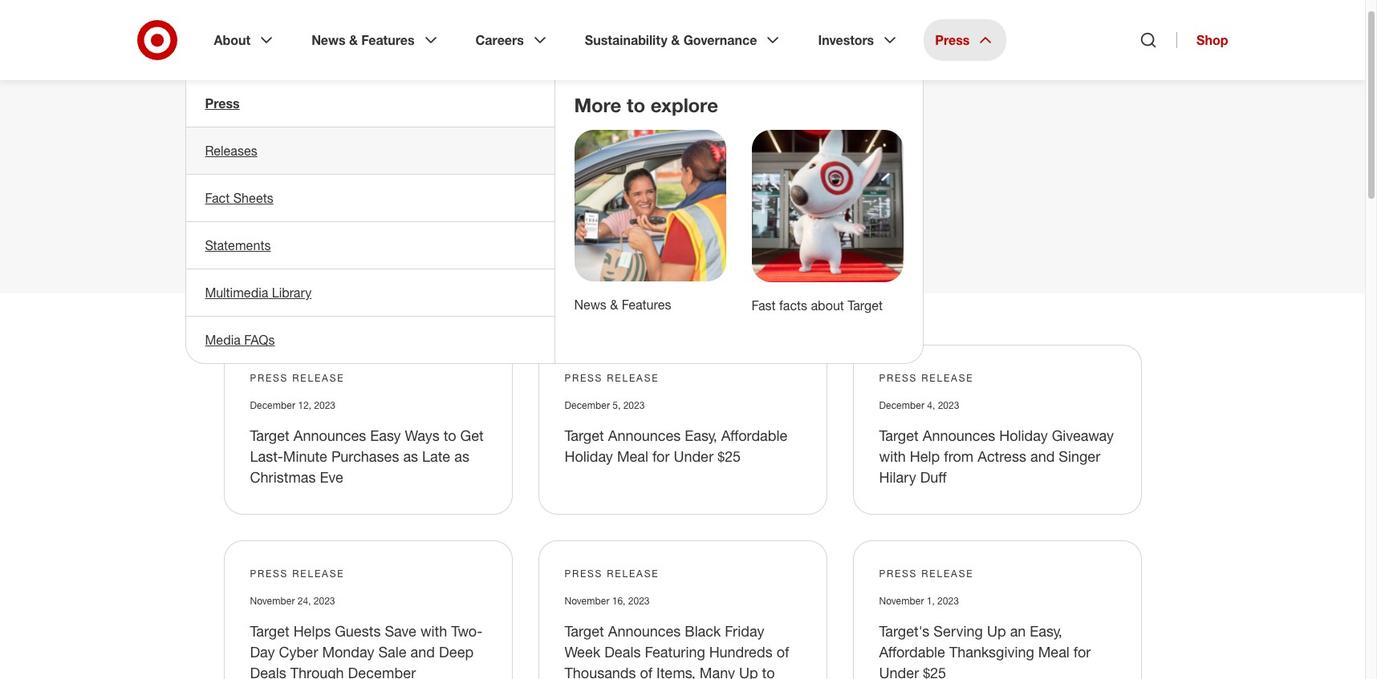 Task type: vqa. For each thing, say whether or not it's contained in the screenshot.
Release related to Guests
yes



Task type: locate. For each thing, give the bounding box(es) containing it.
target right about
[[848, 298, 883, 314]]

1 horizontal spatial november
[[565, 596, 610, 608]]

1 horizontal spatial for
[[1074, 644, 1091, 661]]

target inside target announces easy, affordable holiday meal for under $25
[[565, 427, 604, 445]]

1 horizontal spatial to
[[627, 93, 645, 117]]

2023 right 24,
[[314, 596, 335, 608]]

press for target helps guests save with two- day cyber monday sale and deep deals through december
[[250, 568, 288, 580]]

0 vertical spatial easy,
[[685, 427, 717, 445]]

with up deep
[[421, 623, 447, 641]]

press release up 4,
[[879, 372, 974, 384]]

announces for last-
[[294, 427, 366, 445]]

up up thanksgiving
[[987, 623, 1006, 641]]

november for target's serving up an easy, affordable thanksgiving meal for under $25
[[879, 596, 924, 608]]

press release up november 16, 2023
[[565, 568, 659, 580]]

2023 right 12,
[[314, 400, 336, 412]]

announces inside target announces holiday giveaway with help from actress and singer hilary duff
[[923, 427, 996, 445]]

library
[[272, 285, 312, 301]]

to inside target announces easy ways to get last-minute purchases as late as christmas eve
[[444, 427, 456, 445]]

0 horizontal spatial news
[[312, 32, 346, 48]]

release up 4,
[[922, 372, 974, 384]]

0 horizontal spatial to
[[444, 427, 456, 445]]

and right sale on the left of the page
[[411, 644, 435, 661]]

announces inside target announces easy, affordable holiday meal for under $25
[[608, 427, 681, 445]]

1 horizontal spatial features
[[622, 297, 671, 313]]

1 vertical spatial holiday
[[565, 448, 613, 466]]

1 horizontal spatial holiday
[[1000, 427, 1048, 445]]

0 vertical spatial meal
[[617, 448, 649, 466]]

1 november from the left
[[250, 596, 295, 608]]

december down sale on the left of the page
[[348, 665, 416, 680]]

1 horizontal spatial as
[[454, 448, 469, 466]]

with up hilary
[[879, 448, 906, 466]]

target helps guests save with two- day cyber monday sale and deep deals through december
[[250, 623, 483, 680]]

announces for from
[[923, 427, 996, 445]]

1 horizontal spatial affordable
[[879, 644, 946, 661]]

to
[[627, 93, 645, 117], [444, 427, 456, 445]]

affordable inside target's serving up an easy, affordable thanksgiving meal for under $25
[[879, 644, 946, 661]]

0 horizontal spatial of
[[640, 665, 653, 680]]

1 vertical spatial under
[[879, 665, 919, 680]]

$25
[[718, 448, 741, 466], [923, 665, 947, 680]]

2023 right 4,
[[938, 400, 960, 412]]

0 horizontal spatial affordable
[[721, 427, 788, 445]]

save
[[385, 623, 417, 641]]

deep
[[439, 644, 474, 661]]

announces inside target announces black friday week deals featuring hundreds of thousands of items, many up
[[608, 623, 681, 641]]

affordable inside target announces easy, affordable holiday meal for under $25
[[721, 427, 788, 445]]

target inside target announces black friday week deals featuring hundreds of thousands of items, many up
[[565, 623, 604, 641]]

helps
[[294, 623, 331, 641]]

target for target announces easy ways to get last-minute purchases as late as christmas eve
[[250, 427, 290, 445]]

of left items,
[[640, 665, 653, 680]]

news & features for top news & features "link"
[[312, 32, 415, 48]]

holiday down december 5, 2023
[[565, 448, 613, 466]]

1 vertical spatial to
[[444, 427, 456, 445]]

meal down 5,
[[617, 448, 649, 466]]

press for target announces black friday week deals featuring hundreds of thousands of items, many up 
[[565, 568, 603, 580]]

singer
[[1059, 448, 1101, 466]]

many
[[700, 665, 735, 680]]

press release up november 24, 2023
[[250, 568, 345, 580]]

0 vertical spatial to
[[627, 93, 645, 117]]

target up help at the bottom right of page
[[879, 427, 919, 445]]

$25 inside target announces easy, affordable holiday meal for under $25
[[718, 448, 741, 466]]

2023 right "1,"
[[938, 596, 959, 608]]

for inside target's serving up an easy, affordable thanksgiving meal for under $25
[[1074, 644, 1091, 661]]

target
[[848, 298, 883, 314], [250, 427, 290, 445], [565, 427, 604, 445], [879, 427, 919, 445], [250, 623, 290, 641], [565, 623, 604, 641]]

with inside target announces holiday giveaway with help from actress and singer hilary duff
[[879, 448, 906, 466]]

target up last-
[[250, 427, 290, 445]]

to right more
[[627, 93, 645, 117]]

1 vertical spatial meal
[[1038, 644, 1070, 661]]

1 vertical spatial news & features link
[[574, 297, 671, 313]]

press release
[[250, 372, 345, 384], [565, 372, 659, 384], [879, 372, 974, 384], [250, 568, 345, 580], [565, 568, 659, 580], [879, 568, 974, 580]]

release for black
[[607, 568, 659, 580]]

2023 right 16, on the left of page
[[628, 596, 650, 608]]

target for target announces holiday giveaway with help from actress and singer hilary duff
[[879, 427, 919, 445]]

of right hundreds
[[777, 644, 789, 661]]

1 vertical spatial news
[[574, 297, 607, 313]]

thanksgiving
[[950, 644, 1034, 661]]

&
[[349, 32, 358, 48], [671, 32, 680, 48], [610, 297, 618, 313]]

1 vertical spatial affordable
[[879, 644, 946, 661]]

holiday inside target announces easy, affordable holiday meal for under $25
[[565, 448, 613, 466]]

0 vertical spatial news & features link
[[300, 19, 452, 61]]

releases up search press release archive
[[224, 155, 391, 201]]

0 vertical spatial $25
[[718, 448, 741, 466]]

more
[[574, 93, 622, 117]]

2023 for black
[[628, 596, 650, 608]]

monday
[[322, 644, 374, 661]]

press for target announces easy ways to get last-minute purchases as late as christmas eve
[[250, 372, 288, 384]]

0 horizontal spatial november
[[250, 596, 295, 608]]

up down hundreds
[[739, 665, 758, 680]]

november left 16, on the left of page
[[565, 596, 610, 608]]

shop
[[1197, 32, 1229, 48]]

announces up featuring
[[608, 623, 681, 641]]

for
[[653, 448, 670, 466], [1074, 644, 1091, 661]]

under inside target's serving up an easy, affordable thanksgiving meal for under $25
[[879, 665, 919, 680]]

and inside target helps guests save with two- day cyber monday sale and deep deals through december
[[411, 644, 435, 661]]

announces down 5,
[[608, 427, 681, 445]]

sustainability
[[585, 32, 668, 48]]

release for easy,
[[607, 372, 659, 384]]

december 5, 2023
[[565, 400, 645, 412]]

0 vertical spatial news
[[312, 32, 346, 48]]

2 horizontal spatial november
[[879, 596, 924, 608]]

2023 for holiday
[[938, 400, 960, 412]]

press release up "1,"
[[879, 568, 974, 580]]

1 horizontal spatial news & features
[[574, 297, 671, 313]]

0 vertical spatial affordable
[[721, 427, 788, 445]]

easy,
[[685, 427, 717, 445], [1030, 623, 1063, 641]]

16,
[[612, 596, 626, 608]]

affordable
[[721, 427, 788, 445], [879, 644, 946, 661]]

under inside target announces easy, affordable holiday meal for under $25
[[674, 448, 714, 466]]

1 vertical spatial deals
[[250, 665, 286, 680]]

and left singer
[[1031, 448, 1055, 466]]

press release up 5,
[[565, 372, 659, 384]]

release up 24,
[[292, 568, 345, 580]]

december left 4,
[[879, 400, 925, 412]]

1 horizontal spatial with
[[879, 448, 906, 466]]

a team member hands a guest a starbucks bag at drive up image
[[574, 130, 726, 282]]

0 vertical spatial news & features
[[312, 32, 415, 48]]

3 november from the left
[[879, 596, 924, 608]]

12,
[[298, 400, 311, 412]]

1 horizontal spatial press link
[[924, 19, 1007, 61]]

and
[[1031, 448, 1055, 466], [411, 644, 435, 661]]

target announces easy, affordable holiday meal for under $25
[[565, 427, 788, 466]]

press release up december 12, 2023
[[250, 372, 345, 384]]

1 vertical spatial news & features
[[574, 297, 671, 313]]

with
[[879, 448, 906, 466], [421, 623, 447, 641]]

as down ways
[[403, 448, 418, 466]]

target inside target announces holiday giveaway with help from actress and singer hilary duff
[[879, 427, 919, 445]]

meal inside target's serving up an easy, affordable thanksgiving meal for under $25
[[1038, 644, 1070, 661]]

1 horizontal spatial up
[[987, 623, 1006, 641]]

1 horizontal spatial meal
[[1038, 644, 1070, 661]]

1 vertical spatial easy,
[[1030, 623, 1063, 641]]

0 horizontal spatial features
[[362, 32, 415, 48]]

search
[[224, 224, 267, 240]]

search press release archive
[[224, 224, 400, 240]]

press release for target announces black friday week deals featuring hundreds of thousands of items, many up 
[[565, 568, 659, 580]]

and inside target announces holiday giveaway with help from actress and singer hilary duff
[[1031, 448, 1055, 466]]

1 vertical spatial up
[[739, 665, 758, 680]]

november
[[250, 596, 295, 608], [565, 596, 610, 608], [879, 596, 924, 608]]

december left 12,
[[250, 400, 295, 412]]

1 horizontal spatial news
[[574, 297, 607, 313]]

press release for target announces easy ways to get last-minute purchases as late as christmas eve
[[250, 372, 345, 384]]

sustainability & governance link
[[574, 19, 794, 61]]

2023 for guests
[[314, 596, 335, 608]]

0 vertical spatial and
[[1031, 448, 1055, 466]]

december for target announces easy ways to get last-minute purchases as late as christmas eve
[[250, 400, 295, 412]]

with inside target helps guests save with two- day cyber monday sale and deep deals through december
[[421, 623, 447, 641]]

2 horizontal spatial &
[[671, 32, 680, 48]]

0 vertical spatial up
[[987, 623, 1006, 641]]

0 horizontal spatial as
[[403, 448, 418, 466]]

facts
[[779, 298, 808, 314]]

press release for target announces easy, affordable holiday meal for under $25
[[565, 372, 659, 384]]

0 vertical spatial under
[[674, 448, 714, 466]]

target inside target helps guests save with two- day cyber monday sale and deep deals through december
[[250, 623, 290, 641]]

an
[[1010, 623, 1026, 641]]

up inside target's serving up an easy, affordable thanksgiving meal for under $25
[[987, 623, 1006, 641]]

november for target announces black friday week deals featuring hundreds of thousands of items, many up 
[[565, 596, 610, 608]]

2023 right 5,
[[623, 400, 645, 412]]

with for and
[[421, 623, 447, 641]]

announces up from
[[923, 427, 996, 445]]

1 vertical spatial $25
[[923, 665, 947, 680]]

0 horizontal spatial $25
[[718, 448, 741, 466]]

0 horizontal spatial easy,
[[685, 427, 717, 445]]

press release for target announces holiday giveaway with help from actress and singer hilary duff
[[879, 372, 974, 384]]

1 vertical spatial features
[[622, 297, 671, 313]]

0 horizontal spatial with
[[421, 623, 447, 641]]

release up 16, on the left of page
[[607, 568, 659, 580]]

0 horizontal spatial news & features
[[312, 32, 415, 48]]

holiday up actress in the bottom of the page
[[1000, 427, 1048, 445]]

1 horizontal spatial $25
[[923, 665, 947, 680]]

to inside site navigation element
[[627, 93, 645, 117]]

0 horizontal spatial &
[[349, 32, 358, 48]]

guests
[[335, 623, 381, 641]]

0 horizontal spatial for
[[653, 448, 670, 466]]

target up day
[[250, 623, 290, 641]]

1 vertical spatial for
[[1074, 644, 1091, 661]]

1 vertical spatial of
[[640, 665, 653, 680]]

target inside target announces easy ways to get last-minute purchases as late as christmas eve
[[250, 427, 290, 445]]

1 horizontal spatial under
[[879, 665, 919, 680]]

0 horizontal spatial up
[[739, 665, 758, 680]]

2023
[[314, 400, 336, 412], [623, 400, 645, 412], [938, 400, 960, 412], [314, 596, 335, 608], [628, 596, 650, 608], [938, 596, 959, 608]]

0 horizontal spatial holiday
[[565, 448, 613, 466]]

announces inside target announces easy ways to get last-minute purchases as late as christmas eve
[[294, 427, 366, 445]]

press release for target helps guests save with two- day cyber monday sale and deep deals through december
[[250, 568, 345, 580]]

press for target's serving up an easy, affordable thanksgiving meal for under $25
[[879, 568, 918, 580]]

0 horizontal spatial meal
[[617, 448, 649, 466]]

day
[[250, 644, 275, 661]]

through
[[290, 665, 344, 680]]

release up 5,
[[607, 372, 659, 384]]

news
[[312, 32, 346, 48], [574, 297, 607, 313]]

0 vertical spatial with
[[879, 448, 906, 466]]

christmas
[[250, 469, 316, 486]]

2 november from the left
[[565, 596, 610, 608]]

target helps guests save with two- day cyber monday sale and deep deals through december link
[[250, 623, 483, 680]]

media faqs link
[[186, 317, 554, 364]]

november left 24,
[[250, 596, 295, 608]]

with for hilary
[[879, 448, 906, 466]]

1 vertical spatial with
[[421, 623, 447, 641]]

deals up the thousands
[[605, 644, 641, 661]]

0 horizontal spatial deals
[[250, 665, 286, 680]]

0 vertical spatial deals
[[605, 644, 641, 661]]

last-
[[250, 448, 283, 466]]

november left "1,"
[[879, 596, 924, 608]]

meal right thanksgiving
[[1038, 644, 1070, 661]]

press
[[935, 32, 970, 48], [205, 96, 240, 112], [250, 372, 288, 384], [565, 372, 603, 384], [879, 372, 918, 384], [250, 568, 288, 580], [565, 568, 603, 580], [879, 568, 918, 580]]

november 24, 2023
[[250, 596, 335, 608]]

target up week
[[565, 623, 604, 641]]

news & features inside news & features "link"
[[312, 32, 415, 48]]

releases down 'home' link
[[205, 143, 257, 159]]

giveaway
[[1052, 427, 1114, 445]]

archive
[[356, 224, 400, 240]]

as down get
[[454, 448, 469, 466]]

0 vertical spatial press link
[[924, 19, 1007, 61]]

release
[[308, 224, 352, 240]]

december
[[250, 400, 295, 412], [565, 400, 610, 412], [879, 400, 925, 412], [348, 665, 416, 680]]

0 vertical spatial for
[[653, 448, 670, 466]]

1 horizontal spatial and
[[1031, 448, 1055, 466]]

1 horizontal spatial deals
[[605, 644, 641, 661]]

1 as from the left
[[403, 448, 418, 466]]

0 horizontal spatial news & features link
[[300, 19, 452, 61]]

1 horizontal spatial easy,
[[1030, 623, 1063, 641]]

to left get
[[444, 427, 456, 445]]

1 horizontal spatial news & features link
[[574, 297, 671, 313]]

0 vertical spatial holiday
[[1000, 427, 1048, 445]]

easy, inside target announces easy, affordable holiday meal for under $25
[[685, 427, 717, 445]]

1 vertical spatial press link
[[186, 80, 554, 127]]

0 horizontal spatial and
[[411, 644, 435, 661]]

site navigation element
[[0, 0, 1377, 680]]

under
[[674, 448, 714, 466], [879, 665, 919, 680]]

release up 12,
[[292, 372, 345, 384]]

1 vertical spatial and
[[411, 644, 435, 661]]

0 horizontal spatial under
[[674, 448, 714, 466]]

deals down day
[[250, 665, 286, 680]]

announces up 'minute'
[[294, 427, 366, 445]]

target down december 5, 2023
[[565, 427, 604, 445]]

0 vertical spatial of
[[777, 644, 789, 661]]

december left 5,
[[565, 400, 610, 412]]

november 1, 2023
[[879, 596, 959, 608]]

holiday
[[1000, 427, 1048, 445], [565, 448, 613, 466]]

2 as from the left
[[454, 448, 469, 466]]

meal
[[617, 448, 649, 466], [1038, 644, 1070, 661]]

announces
[[294, 427, 366, 445], [608, 427, 681, 445], [923, 427, 996, 445], [608, 623, 681, 641]]

release up "1,"
[[922, 568, 974, 580]]



Task type: describe. For each thing, give the bounding box(es) containing it.
fast facts about target link
[[752, 298, 883, 314]]

target announces holiday giveaway with help from actress and singer hilary duff
[[879, 427, 1114, 486]]

release for easy
[[292, 372, 345, 384]]

target for target announces easy, affordable holiday meal for under $25
[[565, 427, 604, 445]]

deals inside target helps guests save with two- day cyber monday sale and deep deals through december
[[250, 665, 286, 680]]

multimedia library link
[[186, 270, 554, 316]]

target announces easy ways to get last-minute purchases as late as christmas eve
[[250, 427, 484, 486]]

multimedia library
[[205, 285, 312, 301]]

fast
[[752, 298, 776, 314]]

about
[[214, 32, 251, 48]]

search press release archive link
[[224, 224, 419, 240]]

hundreds
[[709, 644, 773, 661]]

target announces holiday giveaway with help from actress and singer hilary duff link
[[879, 427, 1114, 486]]

more to explore
[[574, 93, 718, 117]]

minute
[[283, 448, 327, 466]]

faqs
[[244, 332, 275, 348]]

fast facts about target
[[752, 298, 883, 314]]

december for target announces easy, affordable holiday meal for under $25
[[565, 400, 610, 412]]

statements link
[[186, 222, 554, 269]]

0 horizontal spatial press link
[[186, 80, 554, 127]]

24,
[[298, 596, 311, 608]]

fact
[[205, 190, 230, 206]]

home
[[224, 100, 260, 116]]

sale
[[378, 644, 407, 661]]

announces for for
[[608, 427, 681, 445]]

0 vertical spatial features
[[362, 32, 415, 48]]

sheets
[[233, 190, 273, 206]]

target announces black friday week deals featuring hundreds of thousands of items, many up link
[[565, 623, 789, 680]]

target inside site navigation element
[[848, 298, 883, 314]]

careers link
[[464, 19, 561, 61]]

about link
[[203, 19, 287, 61]]

featuring
[[645, 644, 705, 661]]

5,
[[613, 400, 621, 412]]

press for target announces easy, affordable holiday meal for under $25
[[565, 372, 603, 384]]

cyber
[[279, 644, 318, 661]]

help
[[910, 448, 940, 466]]

get
[[460, 427, 484, 445]]

fact sheets link
[[186, 175, 554, 222]]

press release for target's serving up an easy, affordable thanksgiving meal for under $25
[[879, 568, 974, 580]]

investors
[[818, 32, 874, 48]]

2023 for easy
[[314, 400, 336, 412]]

news & features for rightmost news & features "link"
[[574, 297, 671, 313]]

target for target announces black friday week deals featuring hundreds of thousands of items, many up 
[[565, 623, 604, 641]]

for inside target announces easy, affordable holiday meal for under $25
[[653, 448, 670, 466]]

releases inside site navigation element
[[205, 143, 257, 159]]

statements
[[205, 238, 271, 254]]

$25 inside target's serving up an easy, affordable thanksgiving meal for under $25
[[923, 665, 947, 680]]

target's serving up an easy, affordable thanksgiving meal for under $25 link
[[879, 623, 1091, 680]]

duff
[[920, 469, 947, 486]]

target's serving up an easy, affordable thanksgiving meal for under $25
[[879, 623, 1091, 680]]

press
[[270, 224, 304, 240]]

target announces easy ways to get last-minute purchases as late as christmas eve link
[[250, 427, 484, 486]]

1 horizontal spatial &
[[610, 297, 618, 313]]

release for guests
[[292, 568, 345, 580]]

1,
[[927, 596, 935, 608]]

careers
[[476, 32, 524, 48]]

deals inside target announces black friday week deals featuring hundreds of thousands of items, many up
[[605, 644, 641, 661]]

multimedia
[[205, 285, 268, 301]]

investors link
[[807, 19, 911, 61]]

target's
[[879, 623, 930, 641]]

target announces easy, affordable holiday meal for under $25 link
[[565, 427, 788, 466]]

meal inside target announces easy, affordable holiday meal for under $25
[[617, 448, 649, 466]]

week
[[565, 644, 601, 661]]

press for target announces holiday giveaway with help from actress and singer hilary duff
[[879, 372, 918, 384]]

easy, inside target's serving up an easy, affordable thanksgiving meal for under $25
[[1030, 623, 1063, 641]]

eve
[[320, 469, 343, 486]]

media
[[205, 332, 241, 348]]

sustainability & governance
[[585, 32, 757, 48]]

easy
[[370, 427, 401, 445]]

november 16, 2023
[[565, 596, 650, 608]]

announces for featuring
[[608, 623, 681, 641]]

holiday inside target announces holiday giveaway with help from actress and singer hilary duff
[[1000, 427, 1048, 445]]

releases link
[[186, 128, 554, 174]]

from
[[944, 448, 974, 466]]

purchases
[[331, 448, 399, 466]]

about
[[811, 298, 844, 314]]

two-
[[451, 623, 483, 641]]

december inside target helps guests save with two- day cyber monday sale and deep deals through december
[[348, 665, 416, 680]]

explore
[[651, 93, 718, 117]]

a cartoon version of the target mascot bullseye image
[[752, 130, 903, 282]]

serving
[[934, 623, 983, 641]]

media faqs
[[205, 332, 275, 348]]

december 4, 2023
[[879, 400, 960, 412]]

items,
[[657, 665, 696, 680]]

target announces black friday week deals featuring hundreds of thousands of items, many up 
[[565, 623, 789, 680]]

december 12, 2023
[[250, 400, 336, 412]]

governance
[[684, 32, 757, 48]]

hilary
[[879, 469, 916, 486]]

4,
[[927, 400, 935, 412]]

ways
[[405, 427, 440, 445]]

1 horizontal spatial of
[[777, 644, 789, 661]]

release for up
[[922, 568, 974, 580]]

fact sheets
[[205, 190, 273, 206]]

friday
[[725, 623, 765, 641]]

thousands
[[565, 665, 636, 680]]

2023 for easy,
[[623, 400, 645, 412]]

up inside target announces black friday week deals featuring hundreds of thousands of items, many up
[[739, 665, 758, 680]]

target for target helps guests save with two- day cyber monday sale and deep deals through december
[[250, 623, 290, 641]]

2023 for up
[[938, 596, 959, 608]]

december for target announces holiday giveaway with help from actress and singer hilary duff
[[879, 400, 925, 412]]

release for holiday
[[922, 372, 974, 384]]

november for target helps guests save with two- day cyber monday sale and deep deals through december
[[250, 596, 295, 608]]

home link
[[224, 100, 260, 116]]

actress
[[978, 448, 1027, 466]]

late
[[422, 448, 450, 466]]

black
[[685, 623, 721, 641]]



